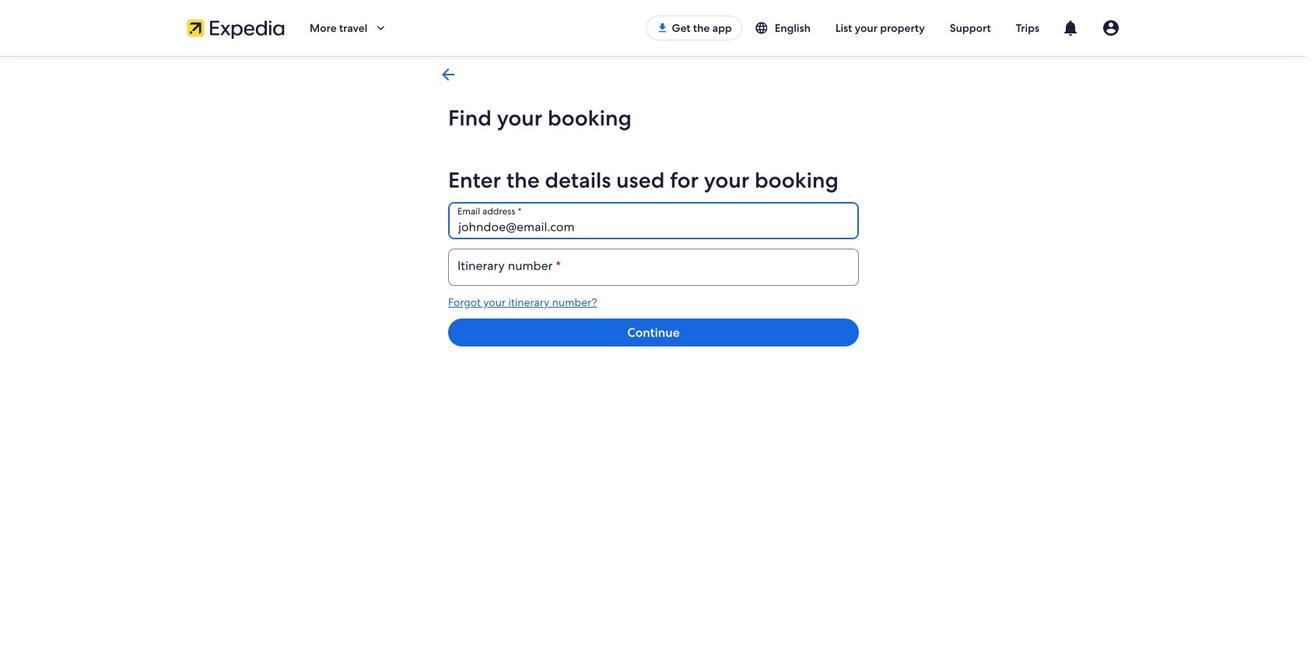 Task type: describe. For each thing, give the bounding box(es) containing it.
trailing image
[[374, 21, 388, 35]]

expedia logo image
[[187, 17, 285, 39]]

small image
[[755, 21, 769, 35]]

greg image
[[1102, 19, 1120, 37]]



Task type: locate. For each thing, give the bounding box(es) containing it.
communication center icon image
[[1061, 19, 1080, 37]]

trips navigation
[[429, 56, 878, 93]]

None text field
[[448, 202, 859, 240], [448, 249, 859, 286], [448, 202, 859, 240], [448, 249, 859, 286]]

download the app button image
[[656, 22, 669, 34]]

navigates to your trips page image
[[439, 65, 457, 84]]



Task type: vqa. For each thing, say whether or not it's contained in the screenshot.
expedia logo
yes



